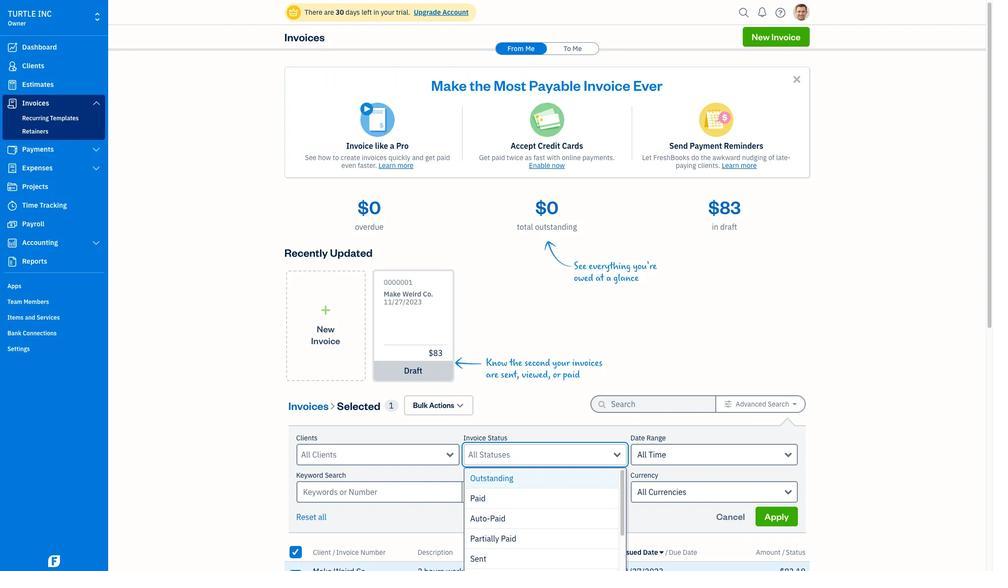 Task type: locate. For each thing, give the bounding box(es) containing it.
2 / from the left
[[665, 548, 668, 557]]

0 vertical spatial make
[[431, 76, 467, 94]]

client image
[[6, 61, 18, 71]]

time tracking
[[22, 201, 67, 210]]

Keyword Search field
[[461, 482, 627, 503]]

1 vertical spatial in
[[712, 222, 718, 232]]

partially paid option
[[464, 530, 618, 550]]

client / invoice number
[[313, 548, 386, 557]]

paid option
[[464, 489, 618, 509]]

2 horizontal spatial the
[[701, 153, 711, 162]]

3 chevron large down image from the top
[[92, 165, 101, 173]]

2 vertical spatial paid
[[501, 534, 516, 544]]

time inside main element
[[22, 201, 38, 210]]

1 vertical spatial see
[[574, 261, 587, 272]]

2 chevron large down image from the top
[[92, 146, 101, 154]]

all for all fields
[[468, 488, 478, 498]]

me right to
[[573, 44, 582, 53]]

apply button
[[756, 507, 798, 527]]

outstanding option
[[464, 469, 618, 489]]

1 vertical spatial make
[[384, 290, 401, 299]]

chevrondown image
[[456, 401, 465, 411]]

0 horizontal spatial $0
[[358, 196, 381, 219]]

$0 up outstanding
[[535, 196, 559, 219]]

from
[[507, 44, 524, 53]]

chevron large down image inside payments link
[[92, 146, 101, 154]]

0 horizontal spatial and
[[25, 314, 35, 322]]

awkward
[[713, 153, 741, 162]]

1 horizontal spatial are
[[486, 370, 499, 381]]

freshbooks
[[653, 153, 690, 162]]

are down know
[[486, 370, 499, 381]]

0 horizontal spatial $83
[[429, 349, 443, 358]]

0 horizontal spatial draft
[[404, 366, 422, 376]]

more down reminders
[[741, 161, 757, 170]]

0 horizontal spatial new
[[317, 323, 335, 335]]

apps link
[[2, 279, 105, 294]]

search inside dropdown button
[[768, 400, 789, 409]]

1 / from the left
[[333, 548, 335, 557]]

apps
[[7, 283, 21, 290]]

date left 'range'
[[631, 434, 645, 443]]

paid inside see how to create invoices quickly and get paid even faster.
[[437, 153, 450, 162]]

of
[[768, 153, 775, 162]]

items and services
[[7, 314, 60, 322]]

$0 inside $0 total outstanding
[[535, 196, 559, 219]]

0 horizontal spatial make
[[384, 290, 401, 299]]

new invoice link for invoices
[[743, 27, 810, 47]]

$0 overdue
[[355, 196, 384, 232]]

clients
[[22, 61, 44, 70], [296, 434, 318, 443]]

$83 for $83 in draft
[[708, 196, 741, 219]]

time inside dropdown button
[[649, 450, 666, 460]]

days
[[346, 8, 360, 17]]

2 vertical spatial invoices
[[288, 399, 329, 413]]

learn more down pro
[[379, 161, 414, 170]]

invoices inside see how to create invoices quickly and get paid even faster.
[[362, 153, 387, 162]]

1 more from the left
[[398, 161, 414, 170]]

your inside know the second your invoices are sent, viewed, or paid
[[552, 358, 570, 369]]

go to help image
[[773, 5, 788, 20]]

1 chevron large down image from the top
[[92, 99, 101, 107]]

0 horizontal spatial your
[[381, 8, 394, 17]]

to
[[564, 44, 571, 53]]

1 learn from the left
[[379, 161, 396, 170]]

2 learn more from the left
[[722, 161, 757, 170]]

the for know the second your invoices are sent, viewed, or paid
[[510, 358, 522, 369]]

recurring templates
[[22, 115, 79, 122]]

0 horizontal spatial paid
[[437, 153, 450, 162]]

paid
[[470, 494, 486, 504], [490, 514, 506, 524], [501, 534, 516, 544]]

1 horizontal spatial draft
[[720, 222, 737, 232]]

paid up partially paid
[[490, 514, 506, 524]]

0 horizontal spatial learn more
[[379, 161, 414, 170]]

time right timer image
[[22, 201, 38, 210]]

1 horizontal spatial more
[[741, 161, 757, 170]]

clients up the "estimates" on the top left of the page
[[22, 61, 44, 70]]

0 vertical spatial draft
[[720, 222, 737, 232]]

chevron large down image down payments link on the top of the page
[[92, 165, 101, 173]]

list box containing outstanding
[[464, 469, 626, 572]]

timer image
[[6, 201, 18, 211]]

nudging
[[742, 153, 767, 162]]

items
[[7, 314, 24, 322]]

2 learn from the left
[[722, 161, 739, 170]]

all down date range
[[637, 450, 647, 460]]

time tracking link
[[2, 197, 105, 215]]

learn right faster.
[[379, 161, 396, 170]]

/ right client
[[333, 548, 335, 557]]

Search text field
[[611, 397, 700, 413]]

create
[[341, 153, 360, 162]]

check image
[[291, 548, 300, 558]]

0 horizontal spatial time
[[22, 201, 38, 210]]

0 vertical spatial status
[[488, 434, 508, 443]]

let freshbooks do the awkward nudging of late- paying clients.
[[642, 153, 791, 170]]

0 vertical spatial chevron large down image
[[92, 99, 101, 107]]

the inside know the second your invoices are sent, viewed, or paid
[[510, 358, 522, 369]]

see inside see everything you're owed at a glance
[[574, 261, 587, 272]]

cards
[[562, 141, 583, 151]]

0 horizontal spatial me
[[525, 44, 535, 53]]

see left how
[[305, 153, 317, 162]]

0 vertical spatial in
[[374, 8, 379, 17]]

status
[[488, 434, 508, 443], [786, 548, 806, 557]]

are left 30
[[324, 8, 334, 17]]

1 horizontal spatial new invoice link
[[743, 27, 810, 47]]

0 horizontal spatial invoices
[[362, 153, 387, 162]]

reports link
[[2, 253, 105, 271]]

know
[[486, 358, 507, 369]]

the up sent,
[[510, 358, 522, 369]]

and right the items
[[25, 314, 35, 322]]

1 vertical spatial $83
[[429, 349, 443, 358]]

ever
[[633, 76, 663, 94]]

/ right caretdown image
[[665, 548, 668, 557]]

0 vertical spatial see
[[305, 153, 317, 162]]

recurring templates link
[[4, 113, 103, 124]]

2 me from the left
[[573, 44, 582, 53]]

1 vertical spatial and
[[25, 314, 35, 322]]

0 vertical spatial $83
[[708, 196, 741, 219]]

0 horizontal spatial /
[[333, 548, 335, 557]]

at
[[596, 273, 604, 284]]

reports
[[22, 257, 47, 266]]

search right the "keyword"
[[325, 472, 346, 480]]

date right due on the bottom of the page
[[683, 548, 697, 557]]

faster.
[[358, 161, 377, 170]]

1 horizontal spatial the
[[510, 358, 522, 369]]

learn right clients.
[[722, 161, 739, 170]]

paid right "partially"
[[501, 534, 516, 544]]

0 horizontal spatial a
[[390, 141, 394, 151]]

payments.
[[582, 153, 615, 162]]

invoice left ever
[[584, 76, 630, 94]]

selected
[[337, 399, 381, 413]]

bank connections
[[7, 330, 57, 337]]

invoices inside know the second your invoices are sent, viewed, or paid
[[572, 358, 603, 369]]

new down "notifications" image
[[752, 31, 770, 42]]

me right 'from'
[[525, 44, 535, 53]]

learn
[[379, 161, 396, 170], [722, 161, 739, 170]]

0 vertical spatial invoices
[[284, 30, 325, 44]]

paid up auto-
[[470, 494, 486, 504]]

search for keyword search
[[325, 472, 346, 480]]

1 vertical spatial status
[[786, 548, 806, 557]]

time down 'range'
[[649, 450, 666, 460]]

status link
[[786, 548, 806, 557]]

1 vertical spatial are
[[486, 370, 499, 381]]

the for make the most payable invoice ever
[[470, 76, 491, 94]]

a
[[390, 141, 394, 151], [606, 273, 611, 284]]

0 vertical spatial the
[[470, 76, 491, 94]]

all down currency
[[637, 488, 647, 498]]

1 vertical spatial time
[[649, 450, 666, 460]]

see for see how to create invoices quickly and get paid even faster.
[[305, 153, 317, 162]]

1 horizontal spatial search
[[768, 400, 789, 409]]

account
[[443, 8, 469, 17]]

1 me from the left
[[525, 44, 535, 53]]

and
[[412, 153, 424, 162], [25, 314, 35, 322]]

$0 inside $0 overdue
[[358, 196, 381, 219]]

from me
[[507, 44, 535, 53]]

1 horizontal spatial me
[[573, 44, 582, 53]]

draft
[[720, 222, 737, 232], [404, 366, 422, 376]]

1 horizontal spatial $0
[[535, 196, 559, 219]]

a inside see everything you're owed at a glance
[[606, 273, 611, 284]]

settings image
[[724, 401, 732, 409]]

description link
[[418, 548, 453, 557]]

invoice
[[772, 31, 801, 42], [584, 76, 630, 94], [346, 141, 373, 151], [311, 335, 340, 346], [463, 434, 486, 443], [336, 548, 359, 557]]

1 vertical spatial your
[[552, 358, 570, 369]]

invoice image
[[6, 99, 18, 109]]

retainers link
[[4, 126, 103, 138]]

to me link
[[547, 43, 598, 55]]

templates
[[50, 115, 79, 122]]

paid inside know the second your invoices are sent, viewed, or paid
[[563, 370, 580, 381]]

date
[[631, 434, 645, 443], [643, 548, 658, 557], [683, 548, 697, 557]]

/ for amount
[[782, 548, 785, 557]]

new down the plus icon
[[317, 323, 335, 335]]

1 vertical spatial new invoice link
[[286, 271, 366, 382]]

the inside let freshbooks do the awkward nudging of late- paying clients.
[[701, 153, 711, 162]]

chevron large down image down retainers link
[[92, 146, 101, 154]]

0 vertical spatial and
[[412, 153, 424, 162]]

accept credit cards get paid twice as fast with online payments. enable now
[[479, 141, 615, 170]]

see how to create invoices quickly and get paid even faster.
[[305, 153, 450, 170]]

1 vertical spatial chevron large down image
[[92, 146, 101, 154]]

2 horizontal spatial paid
[[563, 370, 580, 381]]

1 horizontal spatial $83
[[708, 196, 741, 219]]

accept
[[511, 141, 536, 151]]

1 horizontal spatial invoices
[[572, 358, 603, 369]]

2 more from the left
[[741, 161, 757, 170]]

1 learn more from the left
[[379, 161, 414, 170]]

0 vertical spatial new invoice link
[[743, 27, 810, 47]]

0 horizontal spatial new invoice link
[[286, 271, 366, 382]]

date left caretdown image
[[643, 548, 658, 557]]

your left trial.
[[381, 8, 394, 17]]

chevron large down image
[[92, 239, 101, 247]]

0 vertical spatial new
[[752, 31, 770, 42]]

dashboard image
[[6, 43, 18, 53]]

see
[[305, 153, 317, 162], [574, 261, 587, 272]]

1 vertical spatial search
[[325, 472, 346, 480]]

reset all button
[[296, 512, 327, 524]]

more down pro
[[398, 161, 414, 170]]

1 horizontal spatial clients
[[296, 434, 318, 443]]

a right at
[[606, 273, 611, 284]]

clients inside main element
[[22, 61, 44, 70]]

0 horizontal spatial in
[[374, 8, 379, 17]]

learn more down reminders
[[722, 161, 757, 170]]

me
[[525, 44, 535, 53], [573, 44, 582, 53]]

new
[[752, 31, 770, 42], [317, 323, 335, 335]]

see inside see how to create invoices quickly and get paid even faster.
[[305, 153, 317, 162]]

advanced search button
[[716, 397, 805, 413]]

1 horizontal spatial in
[[712, 222, 718, 232]]

0 horizontal spatial the
[[470, 76, 491, 94]]

0 horizontal spatial learn
[[379, 161, 396, 170]]

new invoice down the plus icon
[[311, 323, 340, 346]]

0 vertical spatial invoices
[[362, 153, 387, 162]]

1 vertical spatial invoices
[[22, 99, 49, 108]]

1 horizontal spatial a
[[606, 273, 611, 284]]

0 vertical spatial time
[[22, 201, 38, 210]]

in
[[374, 8, 379, 17], [712, 222, 718, 232]]

the right do
[[701, 153, 711, 162]]

and inside main element
[[25, 314, 35, 322]]

make
[[431, 76, 467, 94], [384, 290, 401, 299]]

status right amount link
[[786, 548, 806, 557]]

send payment reminders
[[669, 141, 763, 151]]

payroll
[[22, 220, 44, 229]]

amount
[[756, 548, 781, 557]]

time
[[22, 201, 38, 210], [649, 450, 666, 460]]

chevron large down image up recurring templates "link" at the left top of the page
[[92, 99, 101, 107]]

3 / from the left
[[782, 548, 785, 557]]

1 vertical spatial the
[[701, 153, 711, 162]]

invoices inside invoices link
[[22, 99, 49, 108]]

viewed,
[[522, 370, 551, 381]]

quickly
[[389, 153, 410, 162]]

2 vertical spatial the
[[510, 358, 522, 369]]

1 horizontal spatial and
[[412, 153, 424, 162]]

actions
[[429, 401, 454, 411]]

date range
[[631, 434, 666, 443]]

0 horizontal spatial are
[[324, 8, 334, 17]]

see up owed
[[574, 261, 587, 272]]

1 vertical spatial a
[[606, 273, 611, 284]]

accept credit cards image
[[530, 103, 564, 137]]

/ left status link
[[782, 548, 785, 557]]

2 vertical spatial chevron large down image
[[92, 165, 101, 173]]

crown image
[[288, 7, 299, 17]]

0 vertical spatial paid
[[470, 494, 486, 504]]

your up or
[[552, 358, 570, 369]]

and left get
[[412, 153, 424, 162]]

0 vertical spatial clients
[[22, 61, 44, 70]]

projects link
[[2, 178, 105, 196]]

clients link
[[2, 58, 105, 75]]

inc
[[38, 9, 52, 19]]

0 horizontal spatial clients
[[22, 61, 44, 70]]

0 horizontal spatial more
[[398, 161, 414, 170]]

1 horizontal spatial see
[[574, 261, 587, 272]]

to me
[[564, 44, 582, 53]]

0 horizontal spatial search
[[325, 472, 346, 480]]

1 $0 from the left
[[358, 196, 381, 219]]

all inside 'field'
[[468, 488, 478, 498]]

$0 up overdue
[[358, 196, 381, 219]]

2 horizontal spatial /
[[782, 548, 785, 557]]

option
[[464, 570, 618, 572]]

chevron large down image
[[92, 99, 101, 107], [92, 146, 101, 154], [92, 165, 101, 173]]

0000001
[[384, 278, 413, 287]]

0 vertical spatial new invoice
[[752, 31, 801, 42]]

total
[[517, 222, 533, 232]]

bulk actions button
[[404, 396, 474, 416]]

the left most
[[470, 76, 491, 94]]

status up outstanding
[[488, 434, 508, 443]]

1 horizontal spatial learn
[[722, 161, 739, 170]]

fields
[[479, 488, 501, 498]]

1 vertical spatial clients
[[296, 434, 318, 443]]

new invoice down go to help image
[[752, 31, 801, 42]]

due date
[[669, 548, 697, 557]]

0 horizontal spatial see
[[305, 153, 317, 162]]

1 horizontal spatial your
[[552, 358, 570, 369]]

$0 total outstanding
[[517, 196, 577, 232]]

1 horizontal spatial learn more
[[722, 161, 757, 170]]

all left 'fields'
[[468, 488, 478, 498]]

new invoice
[[752, 31, 801, 42], [311, 323, 340, 346]]

a left pro
[[390, 141, 394, 151]]

advanced
[[736, 400, 766, 409]]

1 vertical spatial paid
[[490, 514, 506, 524]]

1 vertical spatial new invoice
[[311, 323, 340, 346]]

me for to me
[[573, 44, 582, 53]]

search left caretdown icon
[[768, 400, 789, 409]]

1 horizontal spatial paid
[[492, 153, 505, 162]]

projects
[[22, 182, 48, 191]]

auto-paid option
[[464, 509, 618, 530]]

1 vertical spatial new
[[317, 323, 335, 335]]

2 $0 from the left
[[535, 196, 559, 219]]

payment image
[[6, 145, 18, 155]]

paid for partially
[[501, 534, 516, 544]]

list box
[[464, 469, 626, 572]]

chevron large down image for payments
[[92, 146, 101, 154]]

0 vertical spatial search
[[768, 400, 789, 409]]

clients down invoices button
[[296, 434, 318, 443]]

invoice up create
[[346, 141, 373, 151]]

1 horizontal spatial time
[[649, 450, 666, 460]]

1 horizontal spatial /
[[665, 548, 668, 557]]

1 vertical spatial invoices
[[572, 358, 603, 369]]

reminders
[[724, 141, 763, 151]]

credit
[[538, 141, 560, 151]]

expense image
[[6, 164, 18, 174]]

0 horizontal spatial new invoice
[[311, 323, 340, 346]]



Task type: describe. For each thing, give the bounding box(es) containing it.
invoice down chevrondown icon
[[463, 434, 486, 443]]

owed
[[574, 273, 593, 284]]

issued
[[620, 548, 642, 557]]

do
[[691, 153, 699, 162]]

reset
[[296, 513, 316, 523]]

caretdown image
[[660, 549, 664, 557]]

bulk actions
[[413, 401, 454, 411]]

sent,
[[501, 370, 519, 381]]

estimates
[[22, 80, 54, 89]]

1 horizontal spatial status
[[786, 548, 806, 557]]

more for invoice like a pro
[[398, 161, 414, 170]]

freshbooks image
[[46, 556, 62, 568]]

0000001 make weird co. 11/27/2023
[[384, 278, 433, 307]]

search for advanced search
[[768, 400, 789, 409]]

all
[[318, 513, 327, 523]]

30
[[336, 8, 344, 17]]

issued date
[[620, 548, 658, 557]]

send payment reminders image
[[699, 103, 734, 137]]

updated
[[330, 246, 373, 260]]

notifications image
[[754, 2, 770, 22]]

owner
[[8, 20, 26, 27]]

paid for auto-
[[490, 514, 506, 524]]

like
[[375, 141, 388, 151]]

invoices button
[[288, 398, 329, 414]]

expenses
[[22, 164, 53, 173]]

report image
[[6, 257, 18, 267]]

turtle inc owner
[[8, 9, 52, 27]]

invoices link
[[2, 95, 105, 113]]

$83 for $83
[[429, 349, 443, 358]]

expenses link
[[2, 160, 105, 177]]

learn more for reminders
[[722, 161, 757, 170]]

chart image
[[6, 238, 18, 248]]

paying
[[676, 161, 696, 170]]

are inside know the second your invoices are sent, viewed, or paid
[[486, 370, 499, 381]]

weird
[[402, 290, 421, 299]]

learn for a
[[379, 161, 396, 170]]

0 horizontal spatial status
[[488, 434, 508, 443]]

team
[[7, 298, 22, 306]]

cancel
[[716, 511, 745, 523]]

sent
[[470, 555, 486, 564]]

invoice number link
[[336, 548, 386, 557]]

invoice status
[[463, 434, 508, 443]]

most
[[494, 76, 526, 94]]

1 horizontal spatial new invoice
[[752, 31, 801, 42]]

payments link
[[2, 141, 105, 159]]

more for send payment reminders
[[741, 161, 757, 170]]

project image
[[6, 182, 18, 192]]

main element
[[0, 0, 133, 572]]

invoices for paid
[[572, 358, 603, 369]]

tracking
[[40, 201, 67, 210]]

invoices for even
[[362, 153, 387, 162]]

All Statuses search field
[[468, 449, 614, 461]]

payable
[[529, 76, 581, 94]]

partially
[[470, 534, 499, 544]]

upgrade
[[414, 8, 441, 17]]

1
[[389, 401, 394, 411]]

to
[[333, 153, 339, 162]]

currency
[[631, 472, 658, 480]]

me for from me
[[525, 44, 535, 53]]

date for due
[[683, 548, 697, 557]]

invoice down go to help image
[[772, 31, 801, 42]]

with
[[547, 153, 560, 162]]

plus image
[[320, 306, 331, 315]]

overdue
[[355, 222, 384, 232]]

estimates link
[[2, 76, 105, 94]]

invoice down the plus icon
[[311, 335, 340, 346]]

reset all
[[296, 513, 327, 523]]

accounting link
[[2, 235, 105, 252]]

invoice like a pro image
[[360, 103, 395, 137]]

all fields
[[468, 488, 501, 498]]

range
[[647, 434, 666, 443]]

co.
[[423, 290, 433, 299]]

close image
[[791, 74, 803, 85]]

date for issued
[[643, 548, 658, 557]]

apply
[[765, 511, 789, 523]]

invoice right client link
[[336, 548, 359, 557]]

number
[[361, 548, 386, 557]]

money image
[[6, 220, 18, 230]]

outstanding
[[470, 474, 513, 484]]

sent option
[[464, 550, 618, 570]]

bulk
[[413, 401, 428, 411]]

get
[[479, 153, 490, 162]]

0 vertical spatial a
[[390, 141, 394, 151]]

recently
[[284, 246, 328, 260]]

draft inside $83 in draft
[[720, 222, 737, 232]]

search image
[[736, 5, 752, 20]]

settings
[[7, 346, 30, 353]]

clients.
[[698, 161, 720, 170]]

new invoice link for know the second your invoices are sent, viewed, or paid
[[286, 271, 366, 382]]

trial.
[[396, 8, 410, 17]]

make inside 0000001 make weird co. 11/27/2023
[[384, 290, 401, 299]]

$0 for $0 overdue
[[358, 196, 381, 219]]

due
[[669, 548, 681, 557]]

payments
[[22, 145, 54, 154]]

know the second your invoices are sent, viewed, or paid
[[486, 358, 603, 381]]

1 vertical spatial draft
[[404, 366, 422, 376]]

description
[[418, 548, 453, 557]]

learn more for a
[[379, 161, 414, 170]]

keyword search
[[296, 472, 346, 480]]

learn for reminders
[[722, 161, 739, 170]]

team members
[[7, 298, 49, 306]]

Keyword Search text field
[[296, 482, 461, 503]]

dashboard link
[[2, 39, 105, 57]]

amount / status
[[756, 548, 806, 557]]

estimate image
[[6, 80, 18, 90]]

All Clients search field
[[301, 449, 447, 461]]

chevron large down image for invoices
[[92, 99, 101, 107]]

/ for client
[[333, 548, 335, 557]]

all currencies button
[[631, 482, 798, 503]]

1 horizontal spatial make
[[431, 76, 467, 94]]

all for all time
[[637, 450, 647, 460]]

left
[[362, 8, 372, 17]]

chevron large down image for expenses
[[92, 165, 101, 173]]

auto-paid
[[470, 514, 506, 524]]

get
[[425, 153, 435, 162]]

paid inside accept credit cards get paid twice as fast with online payments. enable now
[[492, 153, 505, 162]]

payroll link
[[2, 216, 105, 234]]

advanced search
[[736, 400, 789, 409]]

caretdown image
[[793, 401, 797, 409]]

from me link
[[496, 43, 547, 55]]

in inside $83 in draft
[[712, 222, 718, 232]]

partially paid
[[470, 534, 516, 544]]

see for see everything you're owed at a glance
[[574, 261, 587, 272]]

team members link
[[2, 295, 105, 309]]

1 horizontal spatial new
[[752, 31, 770, 42]]

all time
[[637, 450, 666, 460]]

there
[[305, 8, 322, 17]]

client
[[313, 548, 331, 557]]

all for all currencies
[[637, 488, 647, 498]]

and inside see how to create invoices quickly and get paid even faster.
[[412, 153, 424, 162]]

recently updated
[[284, 246, 373, 260]]

0 vertical spatial your
[[381, 8, 394, 17]]

payment
[[690, 141, 722, 151]]

as
[[525, 153, 532, 162]]

auto-
[[470, 514, 490, 524]]

$0 for $0 total outstanding
[[535, 196, 559, 219]]

0 vertical spatial are
[[324, 8, 334, 17]]

upgrade account link
[[412, 8, 469, 17]]



Task type: vqa. For each thing, say whether or not it's contained in the screenshot.
drag receipt image here or
no



